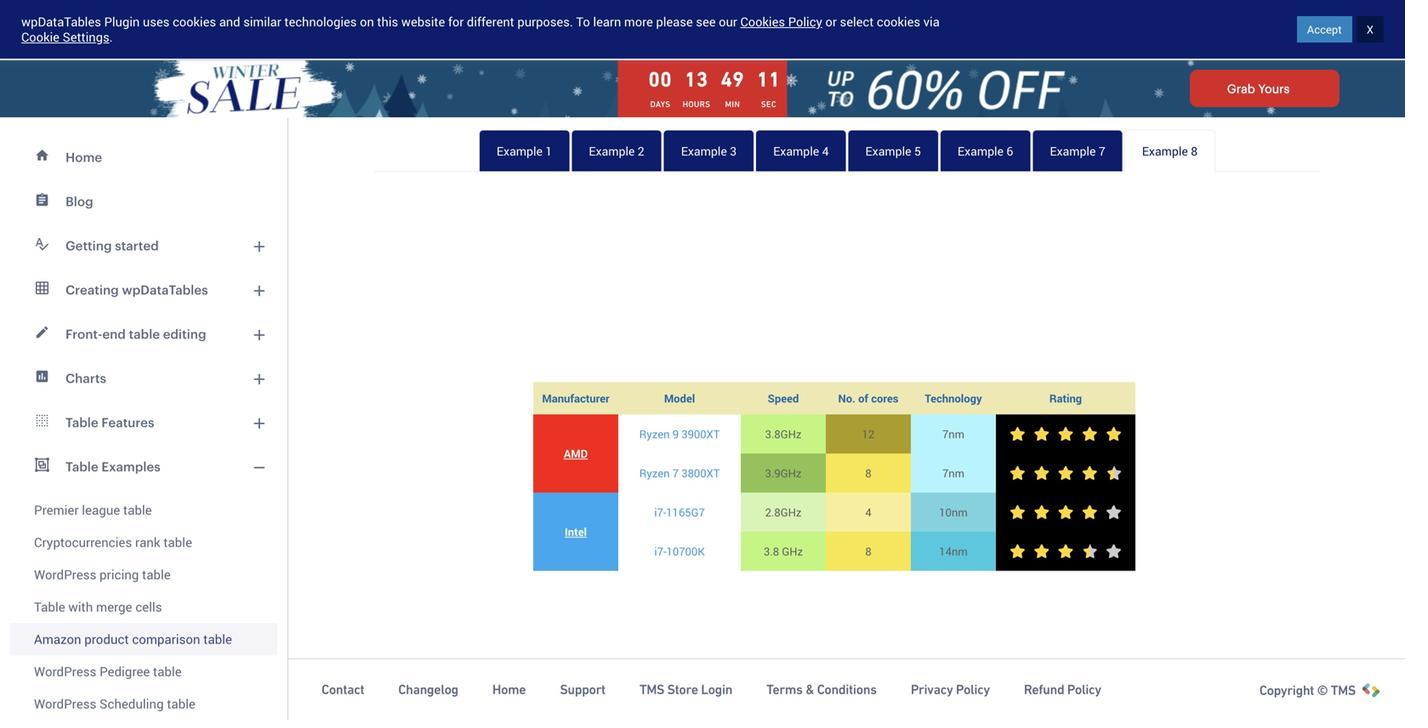 Task type: locate. For each thing, give the bounding box(es) containing it.
ryzen for ryzen 7 3800xt
[[639, 466, 670, 481]]

table features
[[66, 415, 154, 430]]

cookies left the via at the right top of the page
[[877, 13, 920, 30]]

table right the comparison
[[203, 631, 232, 648]]

table down 'wordpress pedigree table' link
[[167, 695, 196, 713]]

1 ryzen from the top
[[639, 427, 670, 442]]

3 wordpress from the top
[[34, 695, 96, 713]]

4 down '12'
[[865, 505, 872, 520]]

2 example from the left
[[589, 143, 635, 159]]

4 example from the left
[[773, 143, 819, 159]]

0 vertical spatial ryzen
[[639, 427, 670, 442]]

1 vertical spatial 8
[[865, 466, 872, 481]]

terms & conditions link
[[767, 682, 877, 699]]

comparison
[[383, 40, 472, 60]]

49
[[721, 68, 745, 91]]

1 horizontal spatial cookies
[[877, 13, 920, 30]]

to
[[576, 13, 590, 30]]

0 horizontal spatial policy
[[788, 13, 823, 30]]

i7-10700k link
[[655, 544, 705, 559]]

ghz
[[782, 544, 803, 559]]

2 horizontal spatial policy
[[1067, 682, 1101, 698]]

3.8
[[764, 544, 779, 559]]

grab yours
[[1227, 82, 1290, 95]]

creating wpdatatables link
[[10, 268, 277, 312]]

policy for refund policy
[[1067, 682, 1101, 698]]

.
[[109, 28, 113, 46]]

2 wordpress from the top
[[34, 663, 96, 681]]

support
[[560, 682, 606, 698]]

7nm up 10nm on the bottom
[[943, 466, 965, 481]]

7 for ryzen
[[673, 466, 679, 481]]

tms store login link
[[640, 682, 733, 699]]

1 vertical spatial 4
[[865, 505, 872, 520]]

5 example from the left
[[866, 143, 912, 159]]

7 for example
[[1099, 143, 1106, 159]]

i7- down ryzen 7 3800xt link
[[654, 505, 666, 520]]

table with merge cells link
[[10, 591, 277, 624]]

0 horizontal spatial 7
[[673, 466, 679, 481]]

1 horizontal spatial policy
[[956, 682, 990, 698]]

cookies left and
[[173, 13, 216, 30]]

3.8ghz
[[765, 427, 802, 442]]

2 vertical spatial table
[[34, 598, 65, 616]]

policy left 'or'
[[788, 13, 823, 30]]

6
[[1007, 143, 1013, 159]]

table up cells
[[142, 566, 171, 584]]

wordpress inside 'link'
[[34, 566, 96, 584]]

example for example 6
[[958, 143, 1004, 159]]

wordpress down amazon
[[34, 663, 96, 681]]

2 ryzen from the top
[[639, 466, 670, 481]]

1 vertical spatial 7
[[673, 466, 679, 481]]

example for example 3
[[681, 143, 727, 159]]

similar
[[243, 13, 281, 30]]

tms
[[640, 682, 664, 698], [1331, 683, 1356, 698]]

7 left example 8 link
[[1099, 143, 1106, 159]]

plugin
[[104, 13, 140, 30]]

table examples link
[[10, 445, 277, 489]]

creating wpdatatables
[[66, 282, 208, 297]]

more
[[624, 13, 653, 30]]

i7- for 10700k
[[655, 544, 667, 559]]

0 horizontal spatial tms
[[640, 682, 664, 698]]

1
[[546, 143, 552, 159]]

1 i7- from the top
[[654, 505, 666, 520]]

changelog
[[398, 682, 458, 698]]

0 vertical spatial table
[[66, 415, 98, 430]]

wordpress for wordpress pedigree table
[[34, 663, 96, 681]]

home link up blog
[[10, 135, 277, 179]]

0 vertical spatial home
[[66, 150, 102, 165]]

tms right ©
[[1331, 683, 1356, 698]]

ryzen for ryzen 9 3900xt
[[639, 427, 670, 442]]

contact
[[322, 682, 364, 698]]

1 horizontal spatial 7
[[1099, 143, 1106, 159]]

3 example from the left
[[681, 143, 727, 159]]

wpdatatables
[[21, 13, 101, 30], [122, 282, 208, 297]]

7
[[1099, 143, 1106, 159], [673, 466, 679, 481]]

1 example from the left
[[497, 143, 543, 159]]

hours
[[683, 100, 711, 109]]

1165g7
[[666, 505, 705, 520]]

league
[[82, 501, 120, 519]]

example inside 'link'
[[589, 143, 635, 159]]

2
[[638, 143, 645, 159]]

cookies
[[173, 13, 216, 30], [877, 13, 920, 30]]

front-end table editing
[[66, 327, 206, 342]]

wordpress pedigree table link
[[10, 656, 277, 688]]

©
[[1317, 683, 1328, 698]]

home up blog
[[66, 150, 102, 165]]

support link
[[560, 682, 606, 699]]

1 vertical spatial wpdatatables
[[122, 282, 208, 297]]

uses
[[143, 13, 170, 30]]

product
[[84, 631, 129, 648]]

2 vertical spatial wordpress
[[34, 695, 96, 713]]

see
[[696, 13, 716, 30]]

example 3
[[681, 143, 737, 159]]

home left support
[[492, 682, 526, 698]]

of
[[858, 391, 869, 406]]

1 vertical spatial ryzen
[[639, 466, 670, 481]]

comparison tables
[[383, 40, 522, 60]]

0 vertical spatial 7
[[1099, 143, 1106, 159]]

1 cookies from the left
[[173, 13, 216, 30]]

example 7
[[1050, 143, 1106, 159]]

table inside 'link'
[[142, 566, 171, 584]]

00
[[649, 68, 672, 91]]

policy
[[788, 13, 823, 30], [956, 682, 990, 698], [1067, 682, 1101, 698]]

accept
[[1307, 22, 1342, 37]]

getting started link
[[10, 224, 277, 268]]

wordpress down wordpress pedigree table
[[34, 695, 96, 713]]

grab yours link
[[1190, 70, 1340, 107]]

policy inside wpdatatables plugin uses cookies and similar technologies on this website for different purposes. to learn more please see our cookies policy or select cookies via cookie settings .
[[788, 13, 823, 30]]

2 cookies from the left
[[877, 13, 920, 30]]

7 left 3800xt
[[673, 466, 679, 481]]

7 example from the left
[[1050, 143, 1096, 159]]

2 7nm from the top
[[943, 466, 965, 481]]

end
[[102, 327, 126, 342]]

table down the comparison
[[153, 663, 182, 681]]

table
[[129, 327, 160, 342], [123, 501, 152, 519], [164, 534, 192, 551], [142, 566, 171, 584], [203, 631, 232, 648], [153, 663, 182, 681], [167, 695, 196, 713]]

via
[[924, 13, 940, 30]]

1 horizontal spatial tms
[[1331, 683, 1356, 698]]

table right rank
[[164, 534, 192, 551]]

1 vertical spatial home
[[492, 682, 526, 698]]

policy right privacy
[[956, 682, 990, 698]]

front-
[[66, 327, 102, 342]]

example 5
[[866, 143, 921, 159]]

table for table with merge cells
[[34, 598, 65, 616]]

table left with
[[34, 598, 65, 616]]

editing
[[163, 327, 206, 342]]

0 horizontal spatial wpdatatables
[[21, 13, 101, 30]]

0 vertical spatial wpdatatables
[[21, 13, 101, 30]]

wordpress up with
[[34, 566, 96, 584]]

1 vertical spatial table
[[66, 459, 98, 474]]

table right 'end'
[[129, 327, 160, 342]]

table up premier league table
[[66, 459, 98, 474]]

example 7 link
[[1032, 130, 1124, 172]]

0 vertical spatial 7nm
[[943, 427, 965, 442]]

wordpress scheduling table
[[34, 695, 196, 713]]

ryzen 9 3900xt link
[[639, 427, 720, 442]]

12
[[862, 427, 875, 442]]

4
[[822, 143, 829, 159], [865, 505, 872, 520]]

cryptocurrencies
[[34, 534, 132, 551]]

home link
[[10, 135, 277, 179], [492, 682, 526, 699]]

tms store login
[[640, 682, 733, 698]]

this
[[377, 13, 398, 30]]

1 horizontal spatial wpdatatables
[[122, 282, 208, 297]]

1 horizontal spatial 4
[[865, 505, 872, 520]]

pricing
[[100, 566, 139, 584]]

1 horizontal spatial home
[[492, 682, 526, 698]]

i7- down i7-1165g7 link
[[655, 544, 667, 559]]

4 left example 5
[[822, 143, 829, 159]]

for
[[448, 13, 464, 30]]

wpdatatables left .
[[21, 13, 101, 30]]

2 vertical spatial 8
[[865, 544, 872, 559]]

our
[[719, 13, 737, 30]]

0 horizontal spatial 4
[[822, 143, 829, 159]]

table for rank
[[164, 534, 192, 551]]

terms
[[767, 682, 803, 698]]

0 horizontal spatial home
[[66, 150, 102, 165]]

0 vertical spatial 4
[[822, 143, 829, 159]]

getting
[[66, 238, 112, 253]]

6 example from the left
[[958, 143, 1004, 159]]

2 i7- from the top
[[655, 544, 667, 559]]

table inside 'link'
[[129, 327, 160, 342]]

table for table examples
[[66, 459, 98, 474]]

0 horizontal spatial cookies
[[173, 13, 216, 30]]

refund policy
[[1024, 682, 1101, 698]]

tms left 'store'
[[640, 682, 664, 698]]

front-end table editing link
[[10, 312, 277, 356]]

1 horizontal spatial home link
[[492, 682, 526, 699]]

1 vertical spatial 7nm
[[943, 466, 965, 481]]

ryzen left 9
[[639, 427, 670, 442]]

home link left support
[[492, 682, 526, 699]]

x
[[1367, 22, 1374, 37]]

10nm
[[939, 505, 968, 520]]

cores
[[871, 391, 899, 406]]

7nm down technology
[[943, 427, 965, 442]]

min
[[725, 100, 740, 109]]

0 vertical spatial 8
[[1191, 143, 1198, 159]]

table down charts
[[66, 415, 98, 430]]

1 vertical spatial i7-
[[655, 544, 667, 559]]

cryptocurrencies rank table link
[[10, 527, 277, 559]]

8 example from the left
[[1142, 143, 1188, 159]]

ryzen left 3800xt
[[639, 466, 670, 481]]

0 vertical spatial i7-
[[654, 505, 666, 520]]

1 wordpress from the top
[[34, 566, 96, 584]]

table up the cryptocurrencies rank table link
[[123, 501, 152, 519]]

example for example 5
[[866, 143, 912, 159]]

policy right refund
[[1067, 682, 1101, 698]]

wpdatatables up editing
[[122, 282, 208, 297]]

charts
[[66, 371, 106, 386]]

3.8 ghz
[[764, 544, 803, 559]]

0 vertical spatial home link
[[10, 135, 277, 179]]

refund
[[1024, 682, 1065, 698]]

blog
[[66, 194, 93, 209]]

1 vertical spatial wordpress
[[34, 663, 96, 681]]

0 vertical spatial wordpress
[[34, 566, 96, 584]]



Task type: describe. For each thing, give the bounding box(es) containing it.
ryzen 7 3800xt
[[639, 466, 720, 481]]

1 vertical spatial home link
[[492, 682, 526, 699]]

i7-10700k
[[655, 544, 705, 559]]

policy for privacy policy
[[956, 682, 990, 698]]

Search form search field
[[358, 18, 928, 41]]

table for scheduling
[[167, 695, 196, 713]]

example for example 8
[[1142, 143, 1188, 159]]

0 horizontal spatial home link
[[10, 135, 277, 179]]

cookie settings button
[[21, 28, 109, 46]]

speed
[[768, 391, 799, 406]]

amd
[[564, 446, 588, 462]]

example 8 link
[[1124, 130, 1216, 172]]

8 for 7nm
[[865, 466, 872, 481]]

settings
[[63, 28, 109, 46]]

ryzen 9 3900xt
[[639, 427, 720, 442]]

on
[[360, 13, 374, 30]]

11
[[757, 68, 781, 91]]

or
[[826, 13, 837, 30]]

please
[[656, 13, 693, 30]]

i7- for 1165g7
[[654, 505, 666, 520]]

2.8ghz
[[765, 505, 802, 520]]

wordpress pricing table link
[[10, 559, 277, 591]]

13
[[685, 68, 708, 91]]

refund policy link
[[1024, 682, 1101, 699]]

features
[[101, 415, 154, 430]]

purposes.
[[518, 13, 573, 30]]

days
[[650, 100, 671, 109]]

with
[[68, 598, 93, 616]]

9
[[673, 427, 679, 442]]

table for end
[[129, 327, 160, 342]]

example 1
[[497, 143, 552, 159]]

cookies policy link
[[740, 13, 823, 30]]

3800xt
[[682, 466, 720, 481]]

tables
[[476, 40, 522, 60]]

1 7nm from the top
[[943, 427, 965, 442]]

example 2
[[589, 143, 645, 159]]

premier league table
[[34, 501, 152, 519]]

&
[[806, 682, 814, 698]]

example 5 link
[[848, 130, 939, 172]]

charts link
[[10, 356, 277, 401]]

intel
[[565, 524, 587, 540]]

x button
[[1357, 16, 1384, 43]]

wordpress for wordpress pricing table
[[34, 566, 96, 584]]

table for pedigree
[[153, 663, 182, 681]]

cookie
[[21, 28, 59, 46]]

wpdatatables plugin uses cookies and similar technologies on this website for different purposes. to learn more please see our cookies policy or select cookies via cookie settings .
[[21, 13, 940, 46]]

5
[[915, 143, 921, 159]]

creating
[[66, 282, 119, 297]]

wpdatatables inside the creating wpdatatables link
[[122, 282, 208, 297]]

table for pricing
[[142, 566, 171, 584]]

amazon product comparison table
[[34, 631, 232, 648]]

example 4 link
[[756, 130, 847, 172]]

table features link
[[10, 401, 277, 445]]

website
[[401, 13, 445, 30]]

conditions
[[817, 682, 877, 698]]

started
[[1301, 21, 1340, 38]]

tms inside tms store login link
[[640, 682, 664, 698]]

premier league table link
[[10, 489, 277, 527]]

copyright
[[1260, 683, 1314, 698]]

yours
[[1259, 82, 1290, 95]]

copyright © tms
[[1260, 683, 1356, 698]]

example for example 4
[[773, 143, 819, 159]]

amazon product comparison table link
[[10, 624, 277, 656]]

scheduling
[[100, 695, 164, 713]]

started
[[115, 238, 159, 253]]

get started
[[1279, 21, 1340, 38]]

10700k
[[667, 544, 705, 559]]

example 3 link
[[663, 130, 755, 172]]

wordpress pedigree table
[[34, 663, 182, 681]]

and
[[219, 13, 240, 30]]

table for league
[[123, 501, 152, 519]]

8 for 14nm
[[865, 544, 872, 559]]

pedigree
[[100, 663, 150, 681]]

cryptocurrencies rank table
[[34, 534, 192, 551]]

model
[[664, 391, 695, 406]]

example 1 link
[[479, 130, 570, 172]]

different
[[467, 13, 514, 30]]

contact link
[[322, 682, 364, 699]]

table for table features
[[66, 415, 98, 430]]

example for example 1
[[497, 143, 543, 159]]

rating
[[1050, 391, 1082, 406]]

ryzen 7 3800xt link
[[639, 466, 720, 481]]

wordpress for wordpress scheduling table
[[34, 695, 96, 713]]

wpdatatables inside wpdatatables plugin uses cookies and similar technologies on this website for different purposes. to learn more please see our cookies policy or select cookies via cookie settings .
[[21, 13, 101, 30]]

example for example 7
[[1050, 143, 1096, 159]]

example for example 2
[[589, 143, 635, 159]]

technology
[[925, 391, 982, 406]]

learn
[[593, 13, 621, 30]]

wpdatatables - tables and charts manager wordpress plugin image
[[17, 14, 179, 45]]

14nm
[[939, 544, 968, 559]]

cookies
[[740, 13, 785, 30]]

no.
[[838, 391, 856, 406]]



Task type: vqa. For each thing, say whether or not it's contained in the screenshot.
Speed at the bottom
yes



